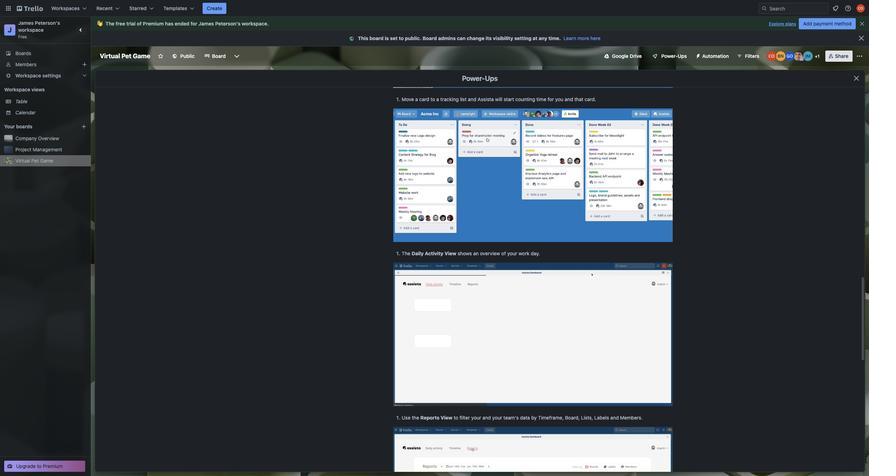 Task type: locate. For each thing, give the bounding box(es) containing it.
your
[[507, 251, 517, 257], [471, 415, 481, 421], [492, 415, 502, 421]]

james down create button
[[199, 21, 214, 27]]

peterson's down create button
[[215, 21, 240, 27]]

sm image right power-ups button
[[693, 51, 702, 60]]

google
[[612, 53, 629, 59]]

peterson's down 'back to home' image
[[35, 20, 60, 26]]

power- inside button
[[661, 53, 678, 59]]

for
[[191, 21, 197, 27], [548, 97, 554, 102]]

0 horizontal spatial game
[[40, 158, 53, 164]]

by
[[531, 415, 537, 421]]

0 horizontal spatial virtual pet game
[[15, 158, 53, 164]]

pet inside text field
[[121, 52, 131, 60]]

trial
[[126, 21, 136, 27]]

0 horizontal spatial the
[[106, 21, 114, 27]]

ups inside button
[[678, 53, 687, 59]]

1 horizontal spatial power-
[[661, 53, 678, 59]]

0 horizontal spatial a
[[415, 97, 418, 102]]

of right trial
[[137, 21, 142, 27]]

the daily activity view shows an overview of your work day.
[[402, 251, 540, 257]]

0 horizontal spatial power-ups
[[462, 74, 498, 82]]

virtual pet game down 'free'
[[100, 52, 150, 60]]

james up free
[[18, 20, 34, 26]]

ben nelson (bennelson96) image
[[776, 51, 786, 61]]

your left team's at bottom right
[[492, 415, 502, 421]]

view right the reports
[[441, 415, 452, 421]]

pet down trial
[[121, 52, 131, 60]]

show menu image
[[856, 53, 863, 60]]

1 horizontal spatial the
[[402, 251, 410, 257]]

workspace down members at the top left of page
[[15, 73, 41, 79]]

open information menu image
[[845, 5, 852, 12]]

this board is set to public. board admins can change its visibility setting at any time. learn more here
[[358, 35, 601, 41]]

virtual pet game down project management on the top of the page
[[15, 158, 53, 164]]

your left "work"
[[507, 251, 517, 257]]

templates
[[163, 5, 187, 11]]

Search field
[[767, 3, 828, 14]]

sm image inside automation button
[[693, 51, 702, 60]]

more
[[578, 35, 589, 41]]

plans
[[785, 21, 796, 27]]

star or unstar board image
[[158, 53, 164, 59]]

workspace settings button
[[0, 70, 91, 81]]

0 horizontal spatial board
[[212, 53, 226, 59]]

2 enter image description here image from the top
[[393, 109, 673, 243]]

0 vertical spatial of
[[137, 21, 142, 27]]

1 horizontal spatial your
[[492, 415, 502, 421]]

virtual
[[100, 52, 120, 60], [15, 158, 30, 164]]

to left filter
[[454, 415, 458, 421]]

0 horizontal spatial premium
[[43, 464, 63, 470]]

a left tracking
[[436, 97, 439, 102]]

0 horizontal spatial peterson's
[[35, 20, 60, 26]]

1 horizontal spatial christina overa (christinaovera) image
[[857, 4, 865, 13]]

0 vertical spatial game
[[133, 52, 150, 60]]

your boards
[[4, 124, 32, 130]]

1 vertical spatial ups
[[485, 74, 498, 82]]

game down management
[[40, 158, 53, 164]]

view for reports view
[[441, 415, 452, 421]]

.
[[267, 21, 269, 27]]

0 horizontal spatial christina overa (christinaovera) image
[[767, 51, 776, 61]]

1 horizontal spatial james
[[199, 21, 214, 27]]

0 vertical spatial workspace
[[242, 21, 267, 27]]

0 horizontal spatial pet
[[31, 158, 39, 164]]

0 horizontal spatial sm image
[[348, 35, 358, 42]]

j link
[[4, 24, 15, 36]]

daily
[[412, 251, 424, 257]]

a left card
[[415, 97, 418, 102]]

view left shows
[[445, 251, 456, 257]]

1 horizontal spatial sm image
[[693, 51, 702, 60]]

1 horizontal spatial a
[[436, 97, 439, 102]]

0 vertical spatial sm image
[[348, 35, 358, 42]]

boards link
[[0, 48, 91, 59]]

0 horizontal spatial virtual
[[15, 158, 30, 164]]

1 horizontal spatial game
[[133, 52, 150, 60]]

1 horizontal spatial ups
[[678, 53, 687, 59]]

board
[[423, 35, 437, 41], [212, 53, 226, 59]]

power- up list
[[462, 74, 485, 82]]

0 vertical spatial workspace
[[15, 73, 41, 79]]

premium
[[143, 21, 164, 27], [43, 464, 63, 470]]

the
[[106, 21, 114, 27], [402, 251, 410, 257]]

overview
[[38, 136, 59, 141]]

your for and
[[492, 415, 502, 421]]

of right overview
[[501, 251, 506, 257]]

0 vertical spatial virtual pet game
[[100, 52, 150, 60]]

board left customize views "icon"
[[212, 53, 226, 59]]

workspace inside dropdown button
[[15, 73, 41, 79]]

sm image left the board
[[348, 35, 358, 42]]

and right you
[[565, 97, 573, 102]]

1 horizontal spatial power-ups
[[661, 53, 687, 59]]

0 vertical spatial power-
[[661, 53, 678, 59]]

0 vertical spatial for
[[191, 21, 197, 27]]

premium right upgrade
[[43, 464, 63, 470]]

0 vertical spatial view
[[445, 251, 456, 257]]

board inside "link"
[[212, 53, 226, 59]]

board right public.
[[423, 35, 437, 41]]

1 vertical spatial power-
[[462, 74, 485, 82]]

1 vertical spatial power-ups
[[462, 74, 498, 82]]

👋
[[96, 21, 103, 27]]

1 horizontal spatial board
[[423, 35, 437, 41]]

0 horizontal spatial power-
[[462, 74, 485, 82]]

time
[[537, 97, 546, 102]]

1 vertical spatial virtual pet game
[[15, 158, 53, 164]]

0 vertical spatial the
[[106, 21, 114, 27]]

workspace for workspace settings
[[15, 73, 41, 79]]

customize views image
[[233, 53, 240, 60]]

jeremy miller (jeremymiller198) image
[[803, 51, 813, 61]]

1 vertical spatial game
[[40, 158, 53, 164]]

to inside upgrade to premium 'link'
[[37, 464, 41, 470]]

team's
[[504, 415, 519, 421]]

game
[[133, 52, 150, 60], [40, 158, 53, 164]]

upgrade to premium link
[[4, 461, 85, 473]]

time.
[[549, 35, 561, 41]]

reports
[[420, 415, 440, 421]]

1 horizontal spatial of
[[501, 251, 506, 257]]

Board name text field
[[96, 51, 154, 62]]

workspaces
[[51, 5, 80, 11]]

1
[[818, 54, 820, 59]]

that
[[574, 97, 583, 102]]

j
[[8, 26, 12, 34]]

pet down project management on the top of the page
[[31, 158, 39, 164]]

views
[[31, 87, 45, 93]]

ups left automation button
[[678, 53, 687, 59]]

for left you
[[548, 97, 554, 102]]

+
[[815, 54, 818, 59]]

1 vertical spatial board
[[212, 53, 226, 59]]

power- right drive
[[661, 53, 678, 59]]

1 horizontal spatial virtual
[[100, 52, 120, 60]]

0 vertical spatial pet
[[121, 52, 131, 60]]

add payment method button
[[799, 18, 856, 29]]

1 vertical spatial for
[[548, 97, 554, 102]]

table link
[[15, 98, 87, 105]]

the inside banner
[[106, 21, 114, 27]]

0 horizontal spatial james
[[18, 20, 34, 26]]

4 enter image description here image from the top
[[393, 427, 673, 477]]

ups up assista
[[485, 74, 498, 82]]

virtual down "wave" icon
[[100, 52, 120, 60]]

0 vertical spatial ups
[[678, 53, 687, 59]]

for right ended on the left of page
[[191, 21, 197, 27]]

activity
[[425, 251, 443, 257]]

1 vertical spatial view
[[441, 415, 452, 421]]

virtual down project
[[15, 158, 30, 164]]

at
[[533, 35, 538, 41]]

1 horizontal spatial virtual pet game
[[100, 52, 150, 60]]

0 horizontal spatial your
[[471, 415, 481, 421]]

1 horizontal spatial peterson's
[[215, 21, 240, 27]]

your right filter
[[471, 415, 481, 421]]

view
[[445, 251, 456, 257], [441, 415, 452, 421]]

and
[[468, 97, 476, 102], [565, 97, 573, 102], [483, 415, 491, 421], [610, 415, 619, 421]]

your boards with 3 items element
[[4, 123, 71, 131]]

sm image
[[348, 35, 358, 42], [693, 51, 702, 60]]

lists,
[[581, 415, 593, 421]]

upgrade
[[16, 464, 36, 470]]

0 vertical spatial power-ups
[[661, 53, 687, 59]]

james
[[18, 20, 34, 26], [199, 21, 214, 27]]

1 horizontal spatial premium
[[143, 21, 164, 27]]

0 vertical spatial virtual
[[100, 52, 120, 60]]

the left daily
[[402, 251, 410, 257]]

upgrade to premium
[[16, 464, 63, 470]]

primary element
[[0, 0, 869, 17]]

1 horizontal spatial pet
[[121, 52, 131, 60]]

view for daily activity view
[[445, 251, 456, 257]]

premium left the has
[[143, 21, 164, 27]]

workspace views
[[4, 87, 45, 93]]

templates button
[[159, 3, 198, 14]]

enter image description here image
[[393, 0, 673, 88], [393, 109, 673, 243], [393, 263, 673, 407], [393, 427, 673, 477]]

add board image
[[81, 124, 87, 130]]

1 vertical spatial pet
[[31, 158, 39, 164]]

members
[[15, 61, 37, 67]]

1 vertical spatial workspace
[[18, 27, 44, 33]]

0 horizontal spatial of
[[137, 21, 142, 27]]

share
[[835, 53, 849, 59]]

1 vertical spatial workspace
[[4, 87, 30, 93]]

add
[[803, 21, 812, 27]]

1 vertical spatial sm image
[[693, 51, 702, 60]]

to right upgrade
[[37, 464, 41, 470]]

the right 👋
[[106, 21, 114, 27]]

1 enter image description here image from the top
[[393, 0, 673, 88]]

payment
[[814, 21, 833, 27]]

overview
[[480, 251, 500, 257]]

2 horizontal spatial your
[[507, 251, 517, 257]]

project management
[[15, 147, 62, 153]]

free
[[18, 34, 27, 39]]

0 vertical spatial premium
[[143, 21, 164, 27]]

shows
[[458, 251, 472, 257]]

workspace
[[15, 73, 41, 79], [4, 87, 30, 93]]

power-ups inside button
[[661, 53, 687, 59]]

back to home image
[[17, 3, 43, 14]]

workspace
[[242, 21, 267, 27], [18, 27, 44, 33]]

workspace up table
[[4, 87, 30, 93]]

christina overa (christinaovera) image left gary orlando (garyorlando) icon
[[767, 51, 776, 61]]

project management link
[[15, 146, 87, 153]]

explore plans
[[769, 21, 796, 27]]

game left star or unstar board image at the left of the page
[[133, 52, 150, 60]]

to
[[399, 35, 404, 41], [431, 97, 435, 102], [454, 415, 458, 421], [37, 464, 41, 470]]

banner
[[91, 17, 869, 31]]

your for of
[[507, 251, 517, 257]]

1 vertical spatial premium
[[43, 464, 63, 470]]

0 notifications image
[[831, 4, 840, 13]]

members link
[[0, 59, 91, 70]]

christina overa (christinaovera) image
[[857, 4, 865, 13], [767, 51, 776, 61]]

members.
[[620, 415, 643, 421]]

0 horizontal spatial ups
[[485, 74, 498, 82]]

google drive icon image
[[604, 54, 609, 59]]

0 horizontal spatial workspace
[[18, 27, 44, 33]]

workspace inside james peterson's workspace free
[[18, 27, 44, 33]]

0 horizontal spatial for
[[191, 21, 197, 27]]

christina overa (christinaovera) image right open information menu image
[[857, 4, 865, 13]]

use the reports view to filter your and your team's data by timeframe, board, lists, labels and members.
[[402, 415, 643, 421]]



Task type: vqa. For each thing, say whether or not it's contained in the screenshot.
bottommost Board
yes



Task type: describe. For each thing, give the bounding box(es) containing it.
any
[[539, 35, 547, 41]]

management
[[33, 147, 62, 153]]

its
[[486, 35, 492, 41]]

filters
[[745, 53, 759, 59]]

ended
[[175, 21, 189, 27]]

to right card
[[431, 97, 435, 102]]

workspace settings
[[15, 73, 61, 79]]

banner containing 👋
[[91, 17, 869, 31]]

table
[[15, 99, 27, 104]]

setting
[[514, 35, 531, 41]]

labels
[[594, 415, 609, 421]]

public
[[180, 53, 195, 59]]

create
[[207, 5, 222, 11]]

is
[[385, 35, 389, 41]]

set
[[390, 35, 398, 41]]

gary orlando (garyorlando) image
[[785, 51, 795, 61]]

list
[[460, 97, 467, 102]]

counting
[[516, 97, 535, 102]]

create button
[[203, 3, 226, 14]]

google drive
[[612, 53, 642, 59]]

game inside text field
[[133, 52, 150, 60]]

premium inside 'link'
[[43, 464, 63, 470]]

day.
[[531, 251, 540, 257]]

filters button
[[735, 51, 761, 62]]

this
[[358, 35, 368, 41]]

virtual inside text field
[[100, 52, 120, 60]]

has
[[165, 21, 173, 27]]

move
[[402, 97, 414, 102]]

workspace navigation collapse icon image
[[76, 25, 86, 35]]

add payment method
[[803, 21, 852, 27]]

sm image for automation
[[693, 51, 702, 60]]

and right labels
[[610, 415, 619, 421]]

drive
[[630, 53, 642, 59]]

assista
[[478, 97, 494, 102]]

company overview
[[15, 136, 59, 141]]

board
[[370, 35, 384, 41]]

1 a from the left
[[415, 97, 418, 102]]

workspace for workspace views
[[4, 87, 30, 93]]

recent
[[96, 5, 113, 11]]

to right set
[[399, 35, 404, 41]]

👋 the free trial of premium has ended for james peterson's workspace .
[[96, 21, 269, 27]]

learn
[[564, 35, 576, 41]]

filter
[[460, 415, 470, 421]]

boards
[[15, 50, 31, 56]]

free
[[116, 21, 125, 27]]

of inside banner
[[137, 21, 142, 27]]

1 vertical spatial christina overa (christinaovera) image
[[767, 51, 776, 61]]

james inside james peterson's workspace free
[[18, 20, 34, 26]]

admins
[[438, 35, 456, 41]]

card
[[419, 97, 429, 102]]

1 vertical spatial the
[[402, 251, 410, 257]]

will
[[495, 97, 502, 102]]

3 enter image description here image from the top
[[393, 263, 673, 407]]

james peterson (jamespeterson93) image
[[794, 51, 804, 61]]

james peterson's workspace link
[[18, 20, 61, 33]]

tracking
[[440, 97, 459, 102]]

this member is an admin of this board. image
[[800, 58, 803, 61]]

1 horizontal spatial for
[[548, 97, 554, 102]]

workspaces button
[[47, 3, 91, 14]]

board link
[[200, 51, 230, 62]]

explore
[[769, 21, 784, 27]]

virtual pet game inside text field
[[100, 52, 150, 60]]

company
[[15, 136, 37, 141]]

wave image
[[96, 21, 103, 27]]

company overview link
[[15, 135, 87, 142]]

and right list
[[468, 97, 476, 102]]

board,
[[565, 415, 580, 421]]

power-ups button
[[647, 51, 691, 62]]

method
[[834, 21, 852, 27]]

+ 1
[[815, 54, 820, 59]]

and right filter
[[483, 415, 491, 421]]

1 vertical spatial virtual
[[15, 158, 30, 164]]

automation button
[[693, 51, 733, 62]]

use
[[402, 415, 411, 421]]

automation
[[702, 53, 729, 59]]

learn more here link
[[561, 35, 601, 41]]

public.
[[405, 35, 421, 41]]

1 horizontal spatial workspace
[[242, 21, 267, 27]]

share button
[[825, 51, 853, 62]]

visibility
[[493, 35, 513, 41]]

work
[[519, 251, 530, 257]]

0 vertical spatial christina overa (christinaovera) image
[[857, 4, 865, 13]]

search image
[[762, 6, 767, 11]]

change
[[467, 35, 485, 41]]

explore plans button
[[769, 20, 796, 28]]

calendar
[[15, 110, 36, 116]]

can
[[457, 35, 466, 41]]

2 a from the left
[[436, 97, 439, 102]]

james peterson's workspace free
[[18, 20, 61, 39]]

sm image for this board is set to public. board admins can change its visibility setting at any time.
[[348, 35, 358, 42]]

your
[[4, 124, 15, 130]]

you
[[555, 97, 563, 102]]

move a card to a tracking list and assista will start counting time for you and that card.
[[402, 97, 596, 102]]

calendar link
[[15, 109, 87, 116]]

starred
[[129, 5, 147, 11]]

1 vertical spatial of
[[501, 251, 506, 257]]

starred button
[[125, 3, 158, 14]]

0 vertical spatial board
[[423, 35, 437, 41]]

recent button
[[92, 3, 124, 14]]

peterson's inside james peterson's workspace free
[[35, 20, 60, 26]]



